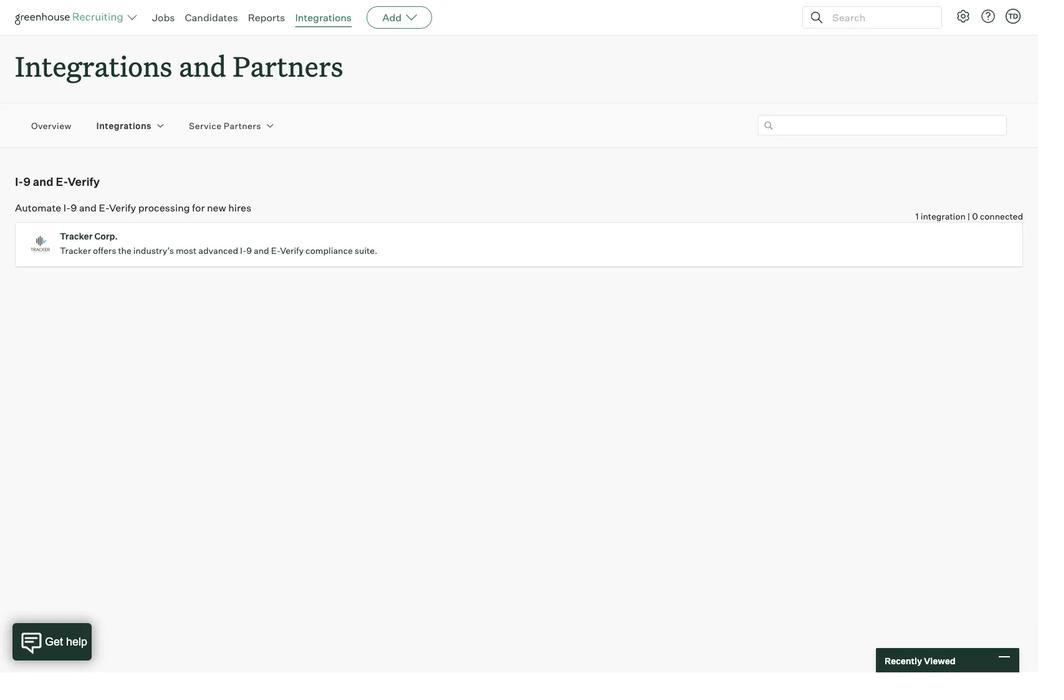 Task type: vqa. For each thing, say whether or not it's contained in the screenshot.
2nd San from the top of the page
no



Task type: locate. For each thing, give the bounding box(es) containing it.
overview
[[31, 120, 71, 131]]

corp.
[[94, 231, 118, 242]]

1 horizontal spatial e-
[[99, 201, 109, 214]]

recently viewed
[[885, 655, 956, 666]]

e- up corp.
[[99, 201, 109, 214]]

automate i-9 and e-verify processing for new hires
[[15, 201, 252, 214]]

0 vertical spatial 9
[[23, 174, 31, 189]]

0 horizontal spatial integrations link
[[96, 119, 152, 132]]

tracker
[[60, 231, 93, 242], [60, 245, 91, 256]]

verify left compliance
[[280, 245, 304, 256]]

e- left compliance
[[271, 245, 280, 256]]

2 vertical spatial e-
[[271, 245, 280, 256]]

1 vertical spatial integrations link
[[96, 119, 152, 132]]

partners down reports link
[[233, 47, 343, 84]]

reports link
[[248, 11, 285, 24]]

0 vertical spatial i-
[[15, 174, 23, 189]]

integration
[[921, 211, 966, 222]]

2 vertical spatial 9
[[247, 245, 252, 256]]

verify up corp.
[[109, 201, 136, 214]]

1 horizontal spatial integrations link
[[295, 11, 352, 24]]

0 vertical spatial tracker
[[60, 231, 93, 242]]

0
[[973, 211, 979, 222]]

and up corp.
[[79, 201, 97, 214]]

partners
[[233, 47, 343, 84], [224, 120, 261, 131]]

candidates link
[[185, 11, 238, 24]]

1 vertical spatial 9
[[71, 201, 77, 214]]

connected
[[980, 211, 1024, 222]]

1 vertical spatial verify
[[109, 201, 136, 214]]

2 vertical spatial i-
[[240, 245, 247, 256]]

1 horizontal spatial i-
[[63, 201, 71, 214]]

i-
[[15, 174, 23, 189], [63, 201, 71, 214], [240, 245, 247, 256]]

9 down i-9 and e-verify
[[71, 201, 77, 214]]

Search text field
[[830, 8, 931, 27]]

integrations link
[[295, 11, 352, 24], [96, 119, 152, 132]]

2 vertical spatial verify
[[280, 245, 304, 256]]

1 vertical spatial tracker
[[60, 245, 91, 256]]

verify inside tracker corp. tracker offers the industry's most advanced i-9 and e-verify compliance suite.
[[280, 245, 304, 256]]

2 horizontal spatial 9
[[247, 245, 252, 256]]

1 vertical spatial partners
[[224, 120, 261, 131]]

verify up automate i-9 and e-verify processing for new hires
[[68, 174, 100, 189]]

hires
[[228, 201, 252, 214]]

1 integration | 0 connected
[[916, 211, 1024, 222]]

tracker corp. tracker offers the industry's most advanced i-9 and e-verify compliance suite.
[[60, 231, 378, 256]]

jobs link
[[152, 11, 175, 24]]

9
[[23, 174, 31, 189], [71, 201, 77, 214], [247, 245, 252, 256]]

i- down i-9 and e-verify
[[63, 201, 71, 214]]

0 vertical spatial integrations
[[295, 11, 352, 24]]

e- up automate on the top of page
[[56, 174, 68, 189]]

verify
[[68, 174, 100, 189], [109, 201, 136, 214], [280, 245, 304, 256]]

partners right service
[[224, 120, 261, 131]]

tracker left offers
[[60, 245, 91, 256]]

i- up automate on the top of page
[[15, 174, 23, 189]]

integrations
[[295, 11, 352, 24], [15, 47, 172, 84], [96, 120, 152, 131]]

greenhouse recruiting image
[[15, 10, 127, 25]]

e-
[[56, 174, 68, 189], [99, 201, 109, 214], [271, 245, 280, 256]]

0 horizontal spatial verify
[[68, 174, 100, 189]]

tracker left corp.
[[60, 231, 93, 242]]

2 horizontal spatial i-
[[240, 245, 247, 256]]

industry's
[[133, 245, 174, 256]]

advanced
[[198, 245, 238, 256]]

add
[[382, 11, 402, 24]]

9 right advanced
[[247, 245, 252, 256]]

processing
[[138, 201, 190, 214]]

compliance
[[306, 245, 353, 256]]

2 horizontal spatial e-
[[271, 245, 280, 256]]

9 up automate on the top of page
[[23, 174, 31, 189]]

i- right advanced
[[240, 245, 247, 256]]

and right advanced
[[254, 245, 269, 256]]

0 horizontal spatial e-
[[56, 174, 68, 189]]

new
[[207, 201, 226, 214]]

2 horizontal spatial verify
[[280, 245, 304, 256]]

service partners
[[189, 120, 261, 131]]

offers
[[93, 245, 116, 256]]

None text field
[[758, 115, 1007, 136]]

and
[[179, 47, 226, 84], [33, 174, 53, 189], [79, 201, 97, 214], [254, 245, 269, 256]]



Task type: describe. For each thing, give the bounding box(es) containing it.
for
[[192, 201, 205, 214]]

integrations and partners
[[15, 47, 343, 84]]

0 horizontal spatial 9
[[23, 174, 31, 189]]

0 vertical spatial verify
[[68, 174, 100, 189]]

0 vertical spatial e-
[[56, 174, 68, 189]]

and down candidates at top
[[179, 47, 226, 84]]

reports
[[248, 11, 285, 24]]

jobs
[[152, 11, 175, 24]]

automate
[[15, 201, 61, 214]]

service partners link
[[189, 119, 261, 132]]

and up automate on the top of page
[[33, 174, 53, 189]]

1
[[916, 211, 919, 222]]

add button
[[367, 6, 432, 29]]

td button
[[1006, 9, 1021, 24]]

i- inside tracker corp. tracker offers the industry's most advanced i-9 and e-verify compliance suite.
[[240, 245, 247, 256]]

2 tracker from the top
[[60, 245, 91, 256]]

1 vertical spatial i-
[[63, 201, 71, 214]]

|
[[968, 211, 971, 222]]

service
[[189, 120, 222, 131]]

1 horizontal spatial 9
[[71, 201, 77, 214]]

0 vertical spatial integrations link
[[295, 11, 352, 24]]

1 vertical spatial integrations
[[15, 47, 172, 84]]

candidates
[[185, 11, 238, 24]]

td button
[[1004, 6, 1024, 26]]

configure image
[[956, 9, 971, 24]]

suite.
[[355, 245, 378, 256]]

i-9 and e-verify
[[15, 174, 100, 189]]

1 vertical spatial e-
[[99, 201, 109, 214]]

and inside tracker corp. tracker offers the industry's most advanced i-9 and e-verify compliance suite.
[[254, 245, 269, 256]]

td
[[1009, 12, 1019, 20]]

2 vertical spatial integrations
[[96, 120, 152, 131]]

9 inside tracker corp. tracker offers the industry's most advanced i-9 and e-verify compliance suite.
[[247, 245, 252, 256]]

1 horizontal spatial verify
[[109, 201, 136, 214]]

0 horizontal spatial i-
[[15, 174, 23, 189]]

e- inside tracker corp. tracker offers the industry's most advanced i-9 and e-verify compliance suite.
[[271, 245, 280, 256]]

1 tracker from the top
[[60, 231, 93, 242]]

the
[[118, 245, 131, 256]]

recently
[[885, 655, 923, 666]]

viewed
[[924, 655, 956, 666]]

most
[[176, 245, 197, 256]]

0 vertical spatial partners
[[233, 47, 343, 84]]

overview link
[[31, 119, 71, 132]]



